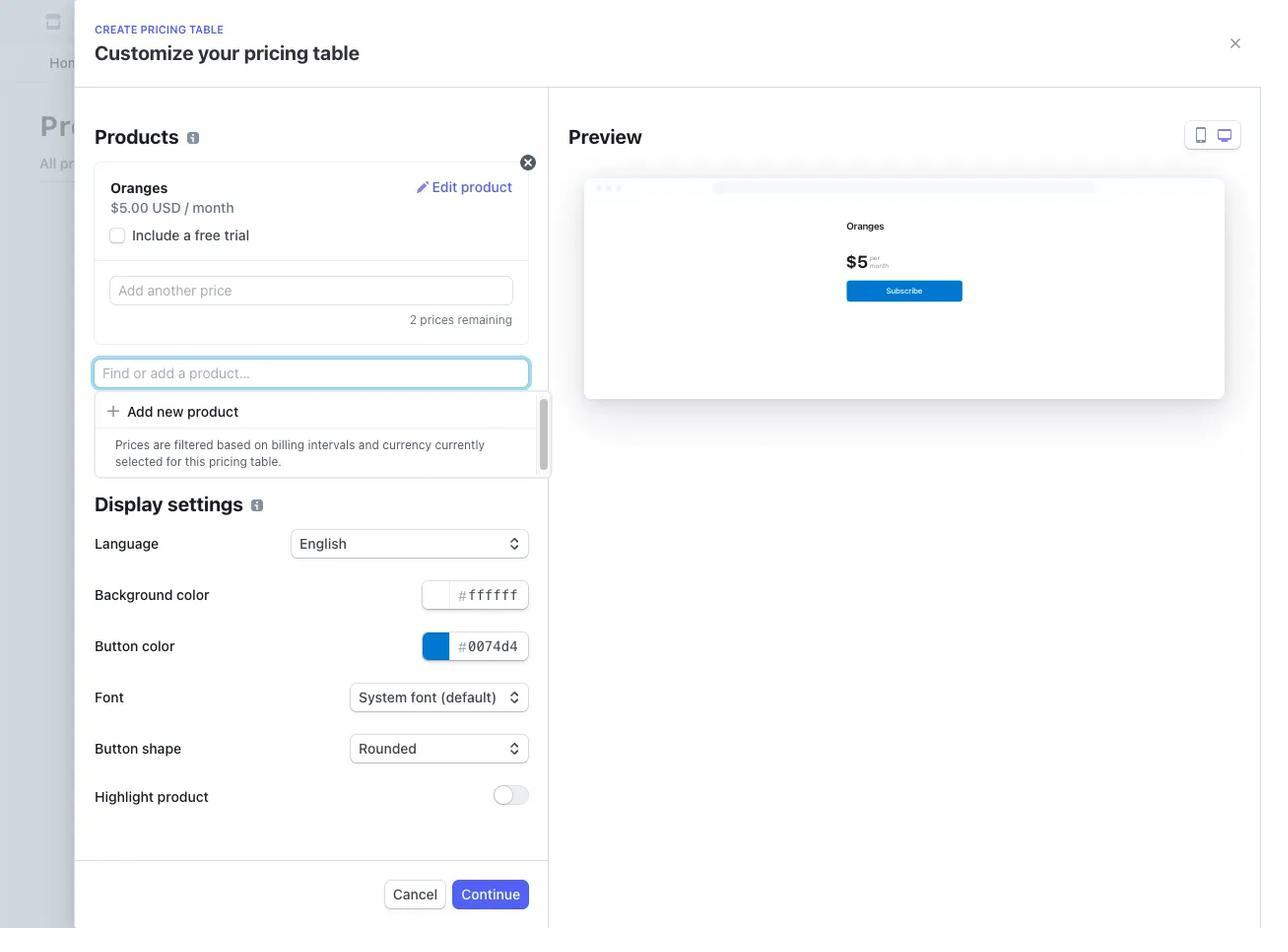 Task type: locate. For each thing, give the bounding box(es) containing it.
color down background color
[[142, 638, 175, 654]]

pricing inside prices are filtered based on billing intervals and currency currently selected for this pricing table.
[[209, 454, 247, 469]]

pricing
[[140, 23, 186, 35], [244, 41, 309, 64], [489, 454, 553, 477], [209, 454, 247, 469], [597, 484, 641, 501], [481, 551, 526, 568]]

based
[[217, 438, 251, 452]]

0 horizontal spatial add
[[95, 427, 121, 444]]

your inside create pricing table customize your pricing table
[[198, 41, 240, 64]]

display
[[95, 493, 163, 515]]

on right embed
[[745, 484, 760, 501]]

add inside add new product button
[[127, 403, 153, 420]]

1 vertical spatial on
[[745, 484, 760, 501]]

highlight
[[95, 788, 154, 805]]

highlight product
[[95, 788, 209, 805]]

create inside create a branded, responsive pricing table to embed on your website.
[[407, 484, 449, 501]]

include a free trial
[[132, 227, 250, 243]]

month
[[193, 199, 234, 216]]

1 vertical spatial a
[[473, 454, 484, 477]]

create down website.
[[434, 551, 478, 568]]

action
[[315, 427, 356, 444]]

add product with custom call-to-action button
[[95, 427, 403, 444]]

0 vertical spatial color
[[177, 586, 209, 603]]

0 horizontal spatial a
[[183, 227, 191, 243]]

product down "shape"
[[157, 788, 209, 805]]

add new product button
[[96, 394, 536, 428]]

1 vertical spatial button
[[95, 740, 138, 757]]

add left new
[[127, 403, 153, 420]]

display settings
[[95, 493, 243, 515]]

3 products remaining
[[410, 395, 528, 410]]

your right customize
[[198, 41, 240, 64]]

0 vertical spatial on
[[254, 438, 268, 452]]

1 horizontal spatial on
[[745, 484, 760, 501]]

None text field
[[423, 582, 528, 609], [423, 633, 528, 660], [423, 582, 528, 609], [423, 633, 528, 660]]

product up selected
[[125, 427, 177, 444]]

$5.00
[[110, 199, 149, 216]]

shape
[[142, 740, 181, 757]]

table
[[189, 23, 224, 35], [313, 41, 360, 64], [557, 454, 604, 477], [645, 484, 677, 501], [530, 551, 563, 568]]

free
[[195, 227, 221, 243]]

a for pricing
[[473, 454, 484, 477]]

create for create a pricing table
[[407, 454, 469, 477]]

customize
[[95, 41, 194, 64]]

a down the currently
[[473, 454, 484, 477]]

on
[[254, 438, 268, 452], [745, 484, 760, 501]]

a for free
[[183, 227, 191, 243]]

remaining for 3 products remaining
[[474, 395, 528, 410]]

create up website.
[[407, 484, 449, 501]]

0 vertical spatial your
[[198, 41, 240, 64]]

0 vertical spatial button
[[95, 638, 138, 654]]

a
[[183, 227, 191, 243], [473, 454, 484, 477], [453, 484, 460, 501]]

0 horizontal spatial on
[[254, 438, 268, 452]]

remaining right prices
[[458, 312, 513, 327]]

product up with
[[187, 403, 239, 420]]

on up the table.
[[254, 438, 268, 452]]

oranges $5.00 usd / month
[[110, 179, 234, 216]]

product for edit
[[461, 178, 513, 195]]

create up customize
[[95, 23, 137, 35]]

1 horizontal spatial a
[[453, 484, 460, 501]]

continue button
[[454, 881, 528, 909]]

include
[[132, 227, 180, 243]]

a for branded,
[[453, 484, 460, 501]]

button
[[95, 638, 138, 654], [95, 740, 138, 757]]

add for add new product
[[127, 403, 153, 420]]

table inside create a branded, responsive pricing table to embed on your website.
[[645, 484, 677, 501]]

cancel
[[393, 886, 438, 903]]

pricing inside create a branded, responsive pricing table to embed on your website.
[[597, 484, 641, 501]]

branded,
[[464, 484, 521, 501]]

to-
[[295, 427, 315, 444]]

your right embed
[[764, 484, 792, 501]]

2 horizontal spatial a
[[473, 454, 484, 477]]

1 horizontal spatial add
[[127, 403, 153, 420]]

a up website.
[[453, 484, 460, 501]]

0 vertical spatial remaining
[[458, 312, 513, 327]]

font
[[95, 689, 124, 706]]

0 horizontal spatial color
[[142, 638, 175, 654]]

button for button shape
[[95, 740, 138, 757]]

products
[[420, 395, 470, 410]]

edit
[[432, 178, 458, 195]]

create
[[95, 23, 137, 35], [407, 454, 469, 477], [407, 484, 449, 501], [434, 551, 478, 568]]

create inside create pricing table customize your pricing table
[[95, 23, 137, 35]]

settings
[[168, 493, 243, 515]]

0 vertical spatial add
[[127, 403, 153, 420]]

cancel button
[[385, 881, 446, 909]]

0 horizontal spatial your
[[198, 41, 240, 64]]

english button
[[292, 530, 528, 558]]

button left "shape"
[[95, 740, 138, 757]]

add new product
[[127, 403, 239, 420]]

color right background
[[177, 586, 209, 603]]

a inside create a branded, responsive pricing table to embed on your website.
[[453, 484, 460, 501]]

products
[[39, 109, 168, 142], [95, 125, 179, 148]]

website.
[[407, 504, 460, 521]]

currently
[[435, 438, 485, 452]]

your
[[198, 41, 240, 64], [764, 484, 792, 501]]

create pricing table link
[[407, 547, 595, 574]]

1 vertical spatial your
[[764, 484, 792, 501]]

oranges
[[110, 179, 168, 196]]

create a branded, responsive pricing table to embed on your website.
[[407, 484, 792, 521]]

button for button color
[[95, 638, 138, 654]]

1 vertical spatial add
[[95, 427, 121, 444]]

responsive
[[525, 484, 594, 501]]

1 vertical spatial color
[[142, 638, 175, 654]]

add
[[127, 403, 153, 420], [95, 427, 121, 444]]

add up selected
[[95, 427, 121, 444]]

1 horizontal spatial color
[[177, 586, 209, 603]]

color for background color
[[177, 586, 209, 603]]

Add another price text field
[[110, 277, 513, 305]]

edit product button
[[416, 177, 513, 198]]

button up font
[[95, 638, 138, 654]]

product
[[461, 178, 513, 195], [187, 403, 239, 420], [125, 427, 177, 444], [157, 788, 209, 805]]

2 vertical spatial a
[[453, 484, 460, 501]]

product for highlight
[[157, 788, 209, 805]]

remaining right products at the top
[[474, 395, 528, 410]]

prices are filtered based on billing intervals and currency currently selected for this pricing table.
[[115, 438, 485, 469]]

table.
[[250, 454, 282, 469]]

2 button from the top
[[95, 740, 138, 757]]

your inside create a branded, responsive pricing table to embed on your website.
[[764, 484, 792, 501]]

product right edit at the top left of page
[[461, 178, 513, 195]]

create down the currently
[[407, 454, 469, 477]]

2 prices remaining
[[410, 312, 513, 327]]

language
[[95, 535, 159, 552]]

color
[[177, 586, 209, 603], [142, 638, 175, 654]]

remaining
[[458, 312, 513, 327], [474, 395, 528, 410]]

1 vertical spatial remaining
[[474, 395, 528, 410]]

1 button from the top
[[95, 638, 138, 654]]

1 horizontal spatial your
[[764, 484, 792, 501]]

a left the free
[[183, 227, 191, 243]]

0 vertical spatial a
[[183, 227, 191, 243]]

product for add
[[125, 427, 177, 444]]

for
[[166, 454, 182, 469]]



Task type: vqa. For each thing, say whether or not it's contained in the screenshot.
Payments link at the left
no



Task type: describe. For each thing, give the bounding box(es) containing it.
selected
[[115, 454, 163, 469]]

background color
[[95, 586, 209, 603]]

create pricing table
[[434, 551, 563, 568]]

create for create pricing table
[[434, 551, 478, 568]]

2
[[410, 312, 417, 327]]

button shape
[[95, 740, 181, 757]]

/
[[185, 199, 189, 216]]

are
[[153, 438, 171, 452]]

prices
[[115, 438, 150, 452]]

usd
[[152, 199, 181, 216]]

this
[[185, 454, 206, 469]]

preview
[[569, 125, 643, 148]]

on inside prices are filtered based on billing intervals and currency currently selected for this pricing table.
[[254, 438, 268, 452]]

filtered
[[174, 438, 214, 452]]

create for create a branded, responsive pricing table to embed on your website.
[[407, 484, 449, 501]]

currency
[[383, 438, 432, 452]]

create for create pricing table customize your pricing table
[[95, 23, 137, 35]]

continue
[[462, 886, 520, 903]]

products for continue
[[95, 125, 179, 148]]

on inside create a branded, responsive pricing table to embed on your website.
[[745, 484, 760, 501]]

embed
[[697, 484, 741, 501]]

color for button color
[[142, 638, 175, 654]]

billing
[[271, 438, 305, 452]]

table inside create pricing table link
[[530, 551, 563, 568]]

trial
[[224, 227, 250, 243]]

english
[[300, 535, 347, 552]]

prices
[[420, 312, 454, 327]]

to
[[680, 484, 693, 501]]

button color
[[95, 638, 175, 654]]

3
[[410, 395, 417, 410]]

create a pricing table
[[407, 454, 604, 477]]

Find or add a product… text field
[[95, 360, 528, 387]]

create pricing table customize your pricing table
[[95, 23, 360, 64]]

new
[[157, 403, 184, 420]]

custom
[[213, 427, 262, 444]]

and
[[359, 438, 379, 452]]

add for add product with custom call-to-action button
[[95, 427, 121, 444]]

prices are filtered based on billing intervals and currency currently selected for this pricing table. button
[[96, 428, 536, 477]]

intervals
[[308, 438, 355, 452]]

edit product
[[432, 178, 513, 195]]

add product with custom call-to-action button button
[[95, 427, 403, 444]]

background
[[95, 586, 173, 603]]

button
[[359, 427, 403, 444]]

remaining for 2 prices remaining
[[458, 312, 513, 327]]

products for prices are filtered based on billing intervals and currency currently selected for this pricing table.
[[39, 109, 168, 142]]

with
[[181, 427, 209, 444]]

call-
[[266, 427, 295, 444]]



